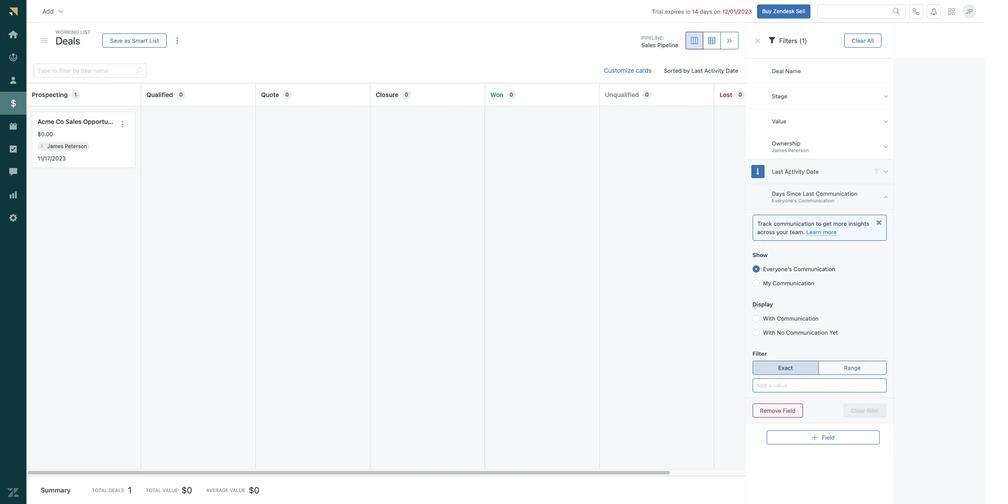 Task type: vqa. For each thing, say whether or not it's contained in the screenshot.
ana oliveira
no



Task type: locate. For each thing, give the bounding box(es) containing it.
more right "get"
[[834, 220, 847, 227]]

12/01/2023
[[723, 8, 752, 15]]

jp
[[966, 7, 974, 15]]

get
[[824, 220, 832, 227]]

days since last communication everyone's communication
[[772, 190, 858, 204]]

search image left 'calls' icon
[[894, 8, 901, 15]]

0 vertical spatial field
[[783, 407, 796, 414]]

total for $0
[[146, 488, 161, 493]]

learn more
[[807, 228, 837, 235]]

total inside total deals 1
[[92, 488, 107, 493]]

customize cards
[[604, 67, 652, 74]]

0 vertical spatial activity
[[705, 67, 725, 74]]

field right remove
[[783, 407, 796, 414]]

pipeline: sales pipeline
[[642, 35, 679, 49]]

filter fill image
[[874, 168, 881, 175]]

date up lost
[[726, 67, 739, 74]]

value inside the total value $0
[[163, 488, 178, 493]]

total inside the total value $0
[[146, 488, 161, 493]]

with left no
[[764, 329, 776, 336]]

remove field button
[[753, 404, 804, 418]]

james
[[47, 143, 63, 149], [772, 148, 787, 153]]

since
[[787, 190, 802, 197]]

deal name
[[772, 67, 801, 74]]

Add a value field
[[757, 379, 883, 392]]

last
[[692, 67, 703, 74], [772, 168, 784, 175], [803, 190, 815, 197]]

1 vertical spatial activity
[[785, 168, 805, 175]]

chevron down image
[[57, 8, 64, 15]]

last right by
[[692, 67, 703, 74]]

activity
[[705, 67, 725, 74], [785, 168, 805, 175]]

working
[[56, 29, 79, 35]]

save as smart list button
[[102, 34, 167, 48]]

unqualified
[[605, 91, 639, 98]]

1 total from the left
[[92, 488, 107, 493]]

angle down image
[[884, 92, 889, 100], [884, 118, 889, 125], [884, 143, 889, 150], [884, 168, 889, 175]]

everyone's
[[772, 198, 797, 204], [764, 266, 793, 273]]

remove image
[[877, 219, 882, 226]]

0 vertical spatial search image
[[894, 8, 901, 15]]

search image down smart
[[135, 67, 143, 74]]

0 horizontal spatial field
[[783, 407, 796, 414]]

0 for won
[[510, 91, 514, 98]]

1 vertical spatial date
[[807, 168, 819, 175]]

add image
[[812, 434, 819, 441]]

james inside ownership james peterson
[[772, 148, 787, 153]]

field
[[783, 407, 796, 414], [822, 434, 835, 441]]

communication down 'everyone's communication'
[[773, 280, 815, 287]]

pipeline:
[[642, 35, 664, 40]]

everyone's down "days"
[[772, 198, 797, 204]]

4 0 from the left
[[510, 91, 514, 98]]

0 horizontal spatial date
[[726, 67, 739, 74]]

1 horizontal spatial james
[[772, 148, 787, 153]]

1 horizontal spatial value
[[230, 488, 245, 493]]

0 right won
[[510, 91, 514, 98]]

calls image
[[913, 8, 920, 15]]

1 horizontal spatial activity
[[785, 168, 805, 175]]

0 vertical spatial everyone's
[[772, 198, 797, 204]]

0 vertical spatial 1
[[74, 91, 77, 98]]

acme co sales opportunity link
[[38, 117, 119, 127]]

1 horizontal spatial list
[[150, 37, 159, 44]]

by
[[684, 67, 690, 74]]

1 horizontal spatial deals
[[109, 488, 124, 493]]

won
[[491, 91, 504, 98]]

0 horizontal spatial deals
[[56, 35, 80, 47]]

1 horizontal spatial sales
[[642, 42, 656, 49]]

total right total deals 1
[[146, 488, 161, 493]]

0 right the qualified
[[179, 91, 183, 98]]

1 value from the left
[[163, 488, 178, 493]]

prospecting
[[32, 91, 68, 98]]

0 horizontal spatial search image
[[135, 67, 143, 74]]

filter
[[753, 350, 767, 357]]

0 right closure
[[405, 91, 408, 98]]

activity up lost
[[705, 67, 725, 74]]

more
[[834, 220, 847, 227], [824, 228, 837, 235]]

list
[[80, 29, 91, 35], [150, 37, 159, 44]]

communication down "with communication"
[[787, 329, 828, 336]]

date
[[726, 67, 739, 74], [807, 168, 819, 175]]

0 horizontal spatial last
[[692, 67, 703, 74]]

$0 left the average
[[182, 485, 192, 495]]

1 with from the top
[[764, 315, 776, 322]]

zendesk
[[774, 8, 795, 14]]

0
[[179, 91, 183, 98], [285, 91, 289, 98], [405, 91, 408, 98], [510, 91, 514, 98], [646, 91, 649, 98], [739, 91, 743, 98]]

total right summary
[[92, 488, 107, 493]]

more down "get"
[[824, 228, 837, 235]]

last right 'long arrow down' image
[[772, 168, 784, 175]]

list right working
[[80, 29, 91, 35]]

0 vertical spatial date
[[726, 67, 739, 74]]

0 vertical spatial with
[[764, 315, 776, 322]]

1 left the total value $0
[[128, 485, 132, 495]]

co
[[56, 118, 64, 125]]

team.
[[790, 228, 805, 235]]

2 $0 from the left
[[249, 485, 260, 495]]

0 right quote
[[285, 91, 289, 98]]

last activity date
[[772, 168, 819, 175]]

0 for lost
[[739, 91, 743, 98]]

$0 right the average
[[249, 485, 260, 495]]

with down display
[[764, 315, 776, 322]]

smart
[[132, 37, 148, 44]]

track communication to get more insights across your team.
[[758, 220, 870, 235]]

last for by
[[692, 67, 703, 74]]

on
[[714, 8, 721, 15]]

1 0 from the left
[[179, 91, 183, 98]]

1 horizontal spatial total
[[146, 488, 161, 493]]

field inside button
[[783, 407, 796, 414]]

1 horizontal spatial search image
[[894, 8, 901, 15]]

james up '11/17/2023'
[[47, 143, 63, 149]]

0 vertical spatial deals
[[56, 35, 80, 47]]

working list deals
[[56, 29, 91, 47]]

1 horizontal spatial peterson
[[789, 148, 809, 153]]

exact
[[779, 364, 793, 371]]

0 vertical spatial more
[[834, 220, 847, 227]]

0 down 'cards' at the top right of the page
[[646, 91, 649, 98]]

with communication
[[764, 315, 819, 322]]

ownership james peterson
[[772, 140, 809, 153]]

4 angle down image from the top
[[884, 168, 889, 175]]

3 0 from the left
[[405, 91, 408, 98]]

1 down type to filter by deal name field
[[74, 91, 77, 98]]

2 angle down image from the top
[[884, 118, 889, 125]]

peterson down acme co sales opportunity link
[[65, 143, 87, 149]]

1 horizontal spatial 1
[[128, 485, 132, 495]]

$0 for total value $0
[[182, 485, 192, 495]]

0 for closure
[[405, 91, 408, 98]]

1 horizontal spatial last
[[772, 168, 784, 175]]

0 horizontal spatial total
[[92, 488, 107, 493]]

clear all
[[852, 37, 874, 44]]

0 horizontal spatial value
[[163, 488, 178, 493]]

peterson
[[65, 143, 87, 149], [789, 148, 809, 153]]

activity up since
[[785, 168, 805, 175]]

with
[[764, 315, 776, 322], [764, 329, 776, 336]]

value inside average value $0
[[230, 488, 245, 493]]

2 horizontal spatial last
[[803, 190, 815, 197]]

1 angle down image from the top
[[884, 92, 889, 100]]

days
[[772, 190, 786, 197]]

2 vertical spatial last
[[803, 190, 815, 197]]

everyone's inside the days since last communication everyone's communication
[[772, 198, 797, 204]]

clear
[[852, 37, 866, 44]]

handler image
[[41, 38, 48, 43]]

trial
[[653, 8, 664, 15]]

$0
[[182, 485, 192, 495], [249, 485, 260, 495]]

0 horizontal spatial $0
[[182, 485, 192, 495]]

total deals 1
[[92, 485, 132, 495]]

1
[[74, 91, 77, 98], [128, 485, 132, 495]]

communication up "get"
[[816, 190, 858, 197]]

2 0 from the left
[[285, 91, 289, 98]]

0 horizontal spatial list
[[80, 29, 91, 35]]

sorted
[[664, 67, 682, 74]]

1 horizontal spatial field
[[822, 434, 835, 441]]

jp button
[[963, 4, 977, 18]]

1 $0 from the left
[[182, 485, 192, 495]]

exact button
[[753, 361, 819, 375]]

add button
[[35, 2, 71, 20]]

1 vertical spatial 1
[[128, 485, 132, 495]]

1 horizontal spatial date
[[807, 168, 819, 175]]

1 vertical spatial field
[[822, 434, 835, 441]]

last right since
[[803, 190, 815, 197]]

1 vertical spatial more
[[824, 228, 837, 235]]

bell image
[[931, 8, 938, 15]]

james down ownership
[[772, 148, 787, 153]]

1 vertical spatial list
[[150, 37, 159, 44]]

2 value from the left
[[230, 488, 245, 493]]

date up the days since last communication everyone's communication
[[807, 168, 819, 175]]

0 horizontal spatial activity
[[705, 67, 725, 74]]

save
[[110, 37, 123, 44]]

buy zendesk sell button
[[757, 4, 811, 18]]

zendesk products image
[[949, 8, 955, 14]]

lost
[[720, 91, 733, 98]]

field right add image
[[822, 434, 835, 441]]

everyone's up my
[[764, 266, 793, 273]]

range button
[[819, 361, 887, 375]]

0 right lost
[[739, 91, 743, 98]]

sales down pipeline:
[[642, 42, 656, 49]]

with for with no communication yet
[[764, 329, 776, 336]]

sales right the 'co'
[[66, 118, 82, 125]]

0 vertical spatial sales
[[642, 42, 656, 49]]

value
[[163, 488, 178, 493], [230, 488, 245, 493]]

peterson down ownership
[[789, 148, 809, 153]]

last inside the days since last communication everyone's communication
[[803, 190, 815, 197]]

2 total from the left
[[146, 488, 161, 493]]

1 vertical spatial sales
[[66, 118, 82, 125]]

14
[[692, 8, 699, 15]]

yet
[[830, 329, 838, 336]]

2 with from the top
[[764, 329, 776, 336]]

6 0 from the left
[[739, 91, 743, 98]]

average
[[206, 488, 229, 493]]

search image
[[894, 8, 901, 15], [135, 67, 143, 74]]

closure
[[376, 91, 399, 98]]

0 vertical spatial list
[[80, 29, 91, 35]]

everyone's communication
[[764, 266, 836, 273]]

3 angle down image from the top
[[884, 143, 889, 150]]

$0.00
[[38, 131, 53, 138]]

communication up with no communication yet
[[777, 315, 819, 322]]

1 horizontal spatial $0
[[249, 485, 260, 495]]

cards
[[636, 67, 652, 74]]

1 vertical spatial deals
[[109, 488, 124, 493]]

acme
[[38, 118, 54, 125]]

0 vertical spatial last
[[692, 67, 703, 74]]

1 vertical spatial with
[[764, 329, 776, 336]]

5 0 from the left
[[646, 91, 649, 98]]

list right smart
[[150, 37, 159, 44]]



Task type: describe. For each thing, give the bounding box(es) containing it.
communication
[[774, 220, 815, 227]]

my
[[764, 280, 772, 287]]

display
[[753, 301, 773, 308]]

communication up "to"
[[799, 198, 835, 204]]

filters
[[779, 37, 798, 45]]

add
[[42, 7, 54, 15]]

angle up image
[[884, 193, 889, 201]]

deal
[[772, 67, 784, 74]]

peterson inside ownership james peterson
[[789, 148, 809, 153]]

opportunity
[[83, 118, 119, 125]]

sales inside pipeline: sales pipeline
[[642, 42, 656, 49]]

communication up my communication
[[794, 266, 836, 273]]

no
[[777, 329, 785, 336]]

james peterson
[[47, 143, 87, 149]]

value for average value $0
[[230, 488, 245, 493]]

remove field
[[760, 407, 796, 414]]

to
[[817, 220, 822, 227]]

more inside track communication to get more insights across your team.
[[834, 220, 847, 227]]

your
[[777, 228, 789, 235]]

0 horizontal spatial 1
[[74, 91, 77, 98]]

0 for qualified
[[179, 91, 183, 98]]

range
[[845, 364, 861, 371]]

0 horizontal spatial peterson
[[65, 143, 87, 149]]

list inside button
[[150, 37, 159, 44]]

learn more link
[[807, 228, 837, 236]]

zendesk image
[[8, 487, 19, 499]]

overflow vertical fill image
[[174, 37, 181, 44]]

stage
[[772, 93, 788, 100]]

total for 1
[[92, 488, 107, 493]]

1 vertical spatial search image
[[135, 67, 143, 74]]

1 vertical spatial everyone's
[[764, 266, 793, 273]]

with for with communication
[[764, 315, 776, 322]]

deals inside working list deals
[[56, 35, 80, 47]]

save as smart list
[[110, 37, 159, 44]]

value
[[772, 118, 787, 125]]

customize
[[604, 67, 635, 74]]

field inside button
[[822, 434, 835, 441]]

cancel image
[[755, 37, 762, 44]]

long arrow down image
[[757, 168, 760, 175]]

(1)
[[800, 37, 807, 45]]

all
[[868, 37, 874, 44]]

average value $0
[[206, 485, 260, 495]]

days
[[700, 8, 713, 15]]

trial expires in 14 days on 12/01/2023
[[653, 8, 752, 15]]

1 vertical spatial last
[[772, 168, 784, 175]]

sell
[[797, 8, 806, 14]]

value for total value $0
[[163, 488, 178, 493]]

field button
[[767, 431, 880, 445]]

0 horizontal spatial sales
[[66, 118, 82, 125]]

filter fill image
[[769, 37, 776, 44]]

contacts image
[[40, 145, 44, 148]]

clear all button
[[845, 34, 882, 48]]

filters (1)
[[779, 37, 807, 45]]

deals inside total deals 1
[[109, 488, 124, 493]]

ownership
[[772, 140, 801, 147]]

track
[[758, 220, 773, 227]]

summary
[[41, 486, 71, 494]]

expires
[[665, 8, 685, 15]]

name
[[786, 67, 801, 74]]

list inside working list deals
[[80, 29, 91, 35]]

across
[[758, 228, 775, 235]]

acme co sales opportunity
[[38, 118, 119, 125]]

my communication
[[764, 280, 815, 287]]

qualified
[[146, 91, 173, 98]]

total value $0
[[146, 485, 192, 495]]

with no communication yet
[[764, 329, 838, 336]]

11/17/2023
[[38, 155, 66, 162]]

show
[[753, 252, 768, 259]]

sorted by last activity date
[[664, 67, 739, 74]]

buy
[[763, 8, 772, 14]]

quote
[[261, 91, 279, 98]]

last for since
[[803, 190, 815, 197]]

in
[[686, 8, 691, 15]]

0 for unqualified
[[646, 91, 649, 98]]

Type to filter by deal name field
[[38, 64, 132, 77]]

buy zendesk sell
[[763, 8, 806, 14]]

0 horizontal spatial james
[[47, 143, 63, 149]]

0 for quote
[[285, 91, 289, 98]]

customize cards button
[[597, 62, 659, 79]]

remove
[[760, 407, 782, 414]]

$0 for average value $0
[[249, 485, 260, 495]]

as
[[124, 37, 130, 44]]

pipeline
[[658, 42, 679, 49]]

learn
[[807, 228, 822, 235]]



